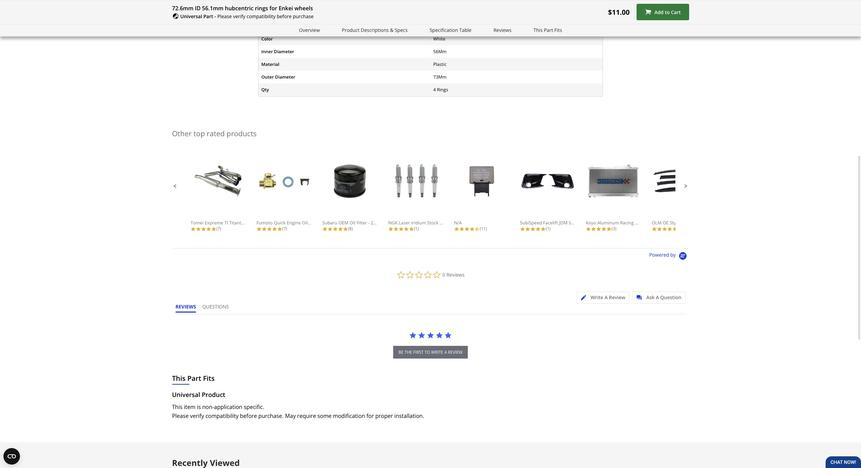 Task type: vqa. For each thing, say whether or not it's contained in the screenshot.


Task type: locate. For each thing, give the bounding box(es) containing it.
before
[[277, 13, 292, 20], [240, 413, 257, 420]]

part inside this part fits 'link'
[[544, 27, 553, 33]]

2 oil from the left
[[350, 220, 355, 226]]

1 horizontal spatial product
[[342, 27, 360, 33]]

style left drl
[[569, 220, 579, 226]]

product up the non-
[[202, 391, 225, 399]]

please down item
[[172, 413, 189, 420]]

0 horizontal spatial product
[[202, 391, 225, 399]]

0 horizontal spatial for
[[270, 4, 277, 12]]

0 horizontal spatial 1 total reviews element
[[388, 226, 443, 232]]

product
[[342, 27, 360, 33], [202, 391, 225, 399]]

first
[[413, 350, 424, 356]]

1 vertical spatial universal
[[172, 391, 200, 399]]

add
[[655, 9, 664, 15]]

part
[[203, 13, 213, 20], [544, 27, 553, 33], [187, 374, 201, 384]]

2 a from the left
[[656, 294, 659, 301]]

0 vertical spatial diameter
[[274, 48, 294, 55]]

laser
[[399, 220, 410, 226]]

1 vertical spatial this part fits
[[172, 374, 215, 384]]

universal
[[180, 13, 202, 20], [172, 391, 200, 399]]

verify down hubcentric
[[233, 13, 245, 20]]

please inside this item is non-application specific. please verify compatibility before purchase. may require some modification for proper installation.
[[172, 413, 189, 420]]

0 vertical spatial this part fits
[[534, 27, 562, 33]]

(7) right back...
[[282, 226, 287, 232]]

olm oe style rain guards -...
[[652, 220, 713, 226]]

cat-
[[250, 220, 259, 226]]

1 horizontal spatial 3 total reviews element
[[652, 226, 707, 232]]

tab list containing reviews
[[176, 304, 235, 314]]

fits
[[554, 27, 562, 33], [203, 374, 215, 384]]

1 vertical spatial compatibility
[[206, 413, 239, 420]]

a right write
[[605, 294, 608, 301]]

diameter for inner diameter
[[274, 48, 294, 55]]

0 vertical spatial for
[[270, 4, 277, 12]]

... left oe in the top right of the page
[[655, 220, 659, 226]]

0 vertical spatial part
[[203, 13, 213, 20]]

diameter right the outer
[[275, 74, 295, 80]]

1 horizontal spatial compatibility
[[247, 13, 276, 20]]

1 7 total reviews element from the left
[[191, 226, 246, 232]]

1 horizontal spatial verify
[[233, 13, 245, 20]]

reviews
[[176, 304, 196, 310]]

tomei expreme ti titantium cat-back...
[[191, 220, 272, 226]]

enkei
[[279, 4, 293, 12]]

0 vertical spatial universal
[[180, 13, 202, 20]]

oe
[[663, 220, 669, 226]]

universal up item
[[172, 391, 200, 399]]

72.6mm
[[172, 4, 194, 12]]

filter
[[357, 220, 367, 226]]

1 horizontal spatial ...
[[709, 220, 713, 226]]

fumoto quick engine oil drain valve... link
[[257, 163, 336, 226]]

oil left drain
[[302, 220, 308, 226]]

ask a question button
[[633, 292, 686, 304]]

1 vertical spatial part
[[544, 27, 553, 33]]

range...
[[451, 220, 467, 226]]

1 vertical spatial for
[[367, 413, 374, 420]]

2 7 total reviews element from the left
[[257, 226, 312, 232]]

diameter for outer diameter
[[275, 74, 295, 80]]

color
[[261, 36, 273, 42]]

2 ... from the left
[[709, 220, 713, 226]]

aluminum
[[597, 220, 619, 226]]

to
[[665, 9, 670, 15], [425, 350, 430, 356]]

verify inside this item is non-application specific. please verify compatibility before purchase. may require some modification for proper installation.
[[190, 413, 204, 420]]

1 vertical spatial to
[[425, 350, 430, 356]]

... right guards
[[709, 220, 713, 226]]

1 horizontal spatial reviews
[[494, 27, 512, 33]]

expreme
[[205, 220, 223, 226]]

plastic
[[433, 61, 447, 67]]

a right ask
[[656, 294, 659, 301]]

subispeed facelift jdm style drl +...
[[520, 220, 595, 226]]

specification table
[[430, 27, 472, 33]]

this inside 'link'
[[534, 27, 543, 33]]

valve...
[[322, 220, 336, 226]]

other top rated products
[[172, 129, 257, 138]]

3 total reviews element for racing
[[586, 226, 641, 232]]

0 horizontal spatial verify
[[190, 413, 204, 420]]

before inside this item is non-application specific. please verify compatibility before purchase. may require some modification for proper installation.
[[240, 413, 257, 420]]

add to cart
[[655, 9, 681, 15]]

1 horizontal spatial this part fits
[[534, 27, 562, 33]]

1 1 total reviews element from the left
[[388, 226, 443, 232]]

to right the first
[[425, 350, 430, 356]]

subaru oem oil filter - 2015+ wrx link
[[322, 163, 394, 226]]

star image
[[196, 227, 201, 232], [201, 227, 206, 232], [211, 227, 216, 232], [328, 227, 333, 232], [343, 227, 348, 232], [388, 227, 393, 232], [393, 227, 399, 232], [399, 227, 404, 232], [404, 227, 409, 232], [459, 227, 465, 232], [470, 227, 475, 232], [530, 227, 536, 232], [586, 227, 591, 232], [652, 227, 657, 232], [667, 227, 672, 232], [672, 227, 678, 232], [409, 332, 417, 340], [427, 332, 434, 340], [436, 332, 443, 340], [444, 332, 452, 340]]

star image
[[191, 227, 196, 232], [206, 227, 211, 232], [257, 227, 262, 232], [262, 227, 267, 232], [267, 227, 272, 232], [272, 227, 277, 232], [277, 227, 282, 232], [322, 227, 328, 232], [333, 227, 338, 232], [338, 227, 343, 232], [409, 227, 414, 232], [454, 227, 459, 232], [465, 227, 470, 232], [520, 227, 525, 232], [525, 227, 530, 232], [536, 227, 541, 232], [541, 227, 546, 232], [591, 227, 596, 232], [596, 227, 601, 232], [601, 227, 607, 232], [607, 227, 612, 232], [657, 227, 662, 232], [662, 227, 667, 232], [418, 332, 426, 340]]

1 (7) from the left
[[216, 226, 221, 232]]

1 total reviews element
[[388, 226, 443, 232], [520, 226, 575, 232]]

universal down id
[[180, 13, 202, 20]]

2 horizontal spatial part
[[544, 27, 553, 33]]

1 horizontal spatial (1)
[[546, 226, 551, 232]]

1 vertical spatial before
[[240, 413, 257, 420]]

write no frame image
[[581, 296, 590, 301]]

1 3 total reviews element from the left
[[586, 226, 641, 232]]

fumoto quick engine oil drain valve...
[[257, 220, 336, 226]]

1 horizontal spatial part
[[203, 13, 213, 20]]

2 3 total reviews element from the left
[[652, 226, 707, 232]]

inner
[[261, 48, 273, 55]]

compatibility
[[247, 13, 276, 20], [206, 413, 239, 420]]

8 total reviews element
[[322, 226, 377, 232]]

(7) left ti
[[216, 226, 221, 232]]

...
[[655, 220, 659, 226], [709, 220, 713, 226]]

koyo aluminum racing radiator -...
[[586, 220, 659, 226]]

rain
[[681, 220, 690, 226]]

7 total reviews element
[[191, 226, 246, 232], [257, 226, 312, 232]]

please down 56.1mm
[[217, 13, 232, 20]]

0
[[443, 272, 445, 278]]

1 horizontal spatial to
[[665, 9, 670, 15]]

diameter right the inner
[[274, 48, 294, 55]]

3 total reviews element
[[586, 226, 641, 232], [652, 226, 707, 232]]

1 horizontal spatial (7)
[[282, 226, 287, 232]]

(7) for expreme
[[216, 226, 221, 232]]

1 horizontal spatial oil
[[350, 220, 355, 226]]

7 total reviews element for expreme
[[191, 226, 246, 232]]

1 oil from the left
[[302, 220, 308, 226]]

2015+
[[371, 220, 384, 226]]

tomei
[[191, 220, 204, 226]]

0 horizontal spatial (1)
[[414, 226, 419, 232]]

questions
[[202, 304, 229, 310]]

1 vertical spatial verify
[[190, 413, 204, 420]]

for inside this item is non-application specific. please verify compatibility before purchase. may require some modification for proper installation.
[[367, 413, 374, 420]]

(1) right laser
[[414, 226, 419, 232]]

0 horizontal spatial ...
[[655, 220, 659, 226]]

1 horizontal spatial for
[[367, 413, 374, 420]]

0 horizontal spatial 3 total reviews element
[[586, 226, 641, 232]]

tab list
[[176, 304, 235, 314]]

products
[[227, 129, 257, 138]]

0 horizontal spatial part
[[187, 374, 201, 384]]

0 horizontal spatial fits
[[203, 374, 215, 384]]

0 horizontal spatial 7 total reviews element
[[191, 226, 246, 232]]

to right the add
[[665, 9, 670, 15]]

ngk laser iridium stock heat range... link
[[388, 163, 467, 226]]

$11.00
[[608, 8, 630, 17]]

specific.
[[244, 404, 264, 412]]

2 (7) from the left
[[282, 226, 287, 232]]

this part fits link
[[534, 26, 562, 34]]

radiator
[[635, 220, 653, 226]]

specification
[[430, 27, 458, 33]]

universal for universal product
[[172, 391, 200, 399]]

1 ... from the left
[[655, 220, 659, 226]]

please
[[217, 13, 232, 20], [172, 413, 189, 420]]

2 (1) from the left
[[546, 226, 551, 232]]

0 horizontal spatial a
[[605, 294, 608, 301]]

- right the filter
[[368, 220, 370, 226]]

0 horizontal spatial before
[[240, 413, 257, 420]]

(7) for quick
[[282, 226, 287, 232]]

1 vertical spatial please
[[172, 413, 189, 420]]

drl
[[580, 220, 588, 226]]

0 horizontal spatial please
[[172, 413, 189, 420]]

1 horizontal spatial please
[[217, 13, 232, 20]]

oil right oem in the top left of the page
[[350, 220, 355, 226]]

1 a from the left
[[605, 294, 608, 301]]

a inside write a review dropdown button
[[605, 294, 608, 301]]

1 horizontal spatial 7 total reviews element
[[257, 226, 312, 232]]

product left descriptions
[[342, 27, 360, 33]]

before down specific.
[[240, 413, 257, 420]]

1 horizontal spatial a
[[656, 294, 659, 301]]

item
[[184, 404, 195, 412]]

racing
[[620, 220, 634, 226]]

dialog image
[[637, 296, 645, 301]]

2 1 total reviews element from the left
[[520, 226, 575, 232]]

top
[[194, 129, 205, 138]]

73mm
[[433, 74, 447, 80]]

0 vertical spatial this
[[534, 27, 543, 33]]

- right radiator
[[654, 220, 655, 226]]

0 vertical spatial verify
[[233, 13, 245, 20]]

1 vertical spatial reviews
[[447, 272, 465, 278]]

0 horizontal spatial oil
[[302, 220, 308, 226]]

verify down is
[[190, 413, 204, 420]]

(1) left "jdm"
[[546, 226, 551, 232]]

0 vertical spatial fits
[[554, 27, 562, 33]]

wheels
[[295, 4, 313, 12]]

cart
[[671, 9, 681, 15]]

0 horizontal spatial (7)
[[216, 226, 221, 232]]

-
[[214, 13, 216, 20], [368, 220, 370, 226], [654, 220, 655, 226], [708, 220, 709, 226]]

non-
[[202, 404, 214, 412]]

7 total reviews element for quick
[[257, 226, 312, 232]]

(7)
[[216, 226, 221, 232], [282, 226, 287, 232]]

before down the enkei
[[277, 13, 292, 20]]

1 vertical spatial fits
[[203, 374, 215, 384]]

2 vertical spatial this
[[172, 404, 182, 412]]

by
[[671, 252, 676, 258]]

1 (1) from the left
[[414, 226, 419, 232]]

(8)
[[348, 226, 353, 232]]

0 vertical spatial before
[[277, 13, 292, 20]]

for left proper
[[367, 413, 374, 420]]

3 total reviews element containing (3)
[[586, 226, 641, 232]]

rings
[[437, 87, 448, 93]]

a inside ask a question dropdown button
[[656, 294, 659, 301]]

1 horizontal spatial style
[[670, 220, 680, 226]]

0 horizontal spatial style
[[569, 220, 579, 226]]

1 vertical spatial diameter
[[275, 74, 295, 80]]

0 vertical spatial to
[[665, 9, 670, 15]]

verify
[[233, 13, 245, 20], [190, 413, 204, 420]]

stock
[[427, 220, 439, 226]]

white
[[433, 36, 445, 42]]

for right rings
[[270, 4, 277, 12]]

review
[[609, 294, 626, 301]]

1 horizontal spatial fits
[[554, 27, 562, 33]]

style right oe in the top right of the page
[[670, 220, 680, 226]]

specs
[[395, 27, 408, 33]]

56.1mm
[[202, 4, 224, 12]]

compatibility down rings
[[247, 13, 276, 20]]

style
[[569, 220, 579, 226], [670, 220, 680, 226]]

1 horizontal spatial 1 total reviews element
[[520, 226, 575, 232]]

compatibility down application
[[206, 413, 239, 420]]

a for write
[[605, 294, 608, 301]]

0 horizontal spatial compatibility
[[206, 413, 239, 420]]



Task type: describe. For each thing, give the bounding box(es) containing it.
rings
[[255, 4, 268, 12]]

&
[[390, 27, 394, 33]]

reviews link
[[494, 26, 512, 34]]

0 vertical spatial product
[[342, 27, 360, 33]]

back...
[[259, 220, 272, 226]]

- down 56.1mm
[[214, 13, 216, 20]]

subaru oem oil filter - 2015+ wrx
[[322, 220, 394, 226]]

4
[[433, 87, 436, 93]]

be
[[399, 350, 404, 356]]

open widget image
[[3, 449, 20, 466]]

ask
[[646, 294, 655, 301]]

koyo aluminum racing radiator -... link
[[586, 163, 659, 226]]

0 reviews
[[443, 272, 465, 278]]

specifications
[[408, 16, 453, 26]]

11 total reviews element
[[454, 226, 509, 232]]

installation.
[[394, 413, 424, 420]]

1 vertical spatial this
[[172, 374, 186, 384]]

4 rings
[[433, 87, 448, 93]]

quick
[[274, 220, 286, 226]]

write
[[591, 294, 603, 301]]

write a review button
[[577, 292, 630, 304]]

olm oe style rain guards -... link
[[652, 163, 713, 226]]

n/a link
[[454, 163, 509, 226]]

add to cart button
[[637, 4, 689, 20]]

tomei expreme ti titantium cat-back... link
[[191, 163, 272, 226]]

other
[[172, 129, 192, 138]]

0 horizontal spatial to
[[425, 350, 430, 356]]

olm
[[652, 220, 662, 226]]

outer diameter
[[261, 74, 295, 80]]

write
[[431, 350, 443, 356]]

0 horizontal spatial this part fits
[[172, 374, 215, 384]]

half star image
[[475, 227, 480, 232]]

n/a
[[454, 220, 462, 226]]

application
[[214, 404, 242, 412]]

universal part - please verify compatibility before purchase
[[180, 13, 314, 20]]

2 style from the left
[[670, 220, 680, 226]]

0 vertical spatial reviews
[[494, 27, 512, 33]]

this inside this item is non-application specific. please verify compatibility before purchase. may require some modification for proper installation.
[[172, 404, 182, 412]]

ask a question
[[646, 294, 682, 301]]

universal product
[[172, 391, 225, 399]]

engine
[[287, 220, 301, 226]]

inner diameter
[[261, 48, 294, 55]]

this item is non-application specific. please verify compatibility before purchase. may require some modification for proper installation.
[[172, 404, 424, 420]]

purchase
[[293, 13, 314, 20]]

product descriptions & specs
[[342, 27, 408, 33]]

id
[[195, 4, 201, 12]]

fits inside 'link'
[[554, 27, 562, 33]]

overview
[[299, 27, 320, 33]]

- right guards
[[708, 220, 709, 226]]

material
[[261, 61, 279, 67]]

purchase.
[[258, 413, 284, 420]]

write a review
[[591, 294, 626, 301]]

powered by link
[[649, 252, 689, 261]]

a for ask
[[656, 294, 659, 301]]

be the first to write a review
[[399, 350, 463, 356]]

descriptions
[[361, 27, 389, 33]]

modification
[[333, 413, 365, 420]]

0 vertical spatial compatibility
[[247, 13, 276, 20]]

is
[[197, 404, 201, 412]]

jdm
[[559, 220, 568, 226]]

qty
[[261, 87, 269, 93]]

facelift
[[543, 220, 558, 226]]

be the first to write a review button
[[393, 346, 468, 359]]

titantium
[[229, 220, 249, 226]]

1 style from the left
[[569, 220, 579, 226]]

compatibility inside this item is non-application specific. please verify compatibility before purchase. may require some modification for proper installation.
[[206, 413, 239, 420]]

3 total reviews element for style
[[652, 226, 707, 232]]

1 horizontal spatial before
[[277, 13, 292, 20]]

table
[[459, 27, 472, 33]]

a
[[444, 350, 447, 356]]

72.6mm id 56.1mm hubcentric rings for enkei wheels
[[172, 4, 313, 12]]

wrx
[[385, 220, 394, 226]]

subispeed facelift jdm style drl +... link
[[520, 163, 595, 226]]

subaru
[[322, 220, 337, 226]]

(3)
[[612, 226, 617, 232]]

review
[[448, 350, 463, 356]]

0 horizontal spatial reviews
[[447, 272, 465, 278]]

question
[[660, 294, 682, 301]]

+...
[[589, 220, 595, 226]]

koyo
[[586, 220, 596, 226]]

overview link
[[299, 26, 320, 34]]

2 vertical spatial part
[[187, 374, 201, 384]]

drain
[[309, 220, 320, 226]]

powered by
[[649, 252, 677, 258]]

0 vertical spatial please
[[217, 13, 232, 20]]

ngk laser iridium stock heat range...
[[388, 220, 467, 226]]

proper
[[375, 413, 393, 420]]

rated
[[207, 129, 225, 138]]

hubcentric
[[225, 4, 254, 12]]

(1) for facelift
[[546, 226, 551, 232]]

guards
[[691, 220, 706, 226]]

(1) for laser
[[414, 226, 419, 232]]

56mm
[[433, 48, 447, 55]]

outer
[[261, 74, 274, 80]]

ti
[[224, 220, 228, 226]]

subispeed
[[520, 220, 542, 226]]

1 total reviews element for facelift
[[520, 226, 575, 232]]

1 total reviews element for laser
[[388, 226, 443, 232]]

1 vertical spatial product
[[202, 391, 225, 399]]

product descriptions & specs link
[[342, 26, 408, 34]]

universal for universal part - please verify compatibility before purchase
[[180, 13, 202, 20]]



